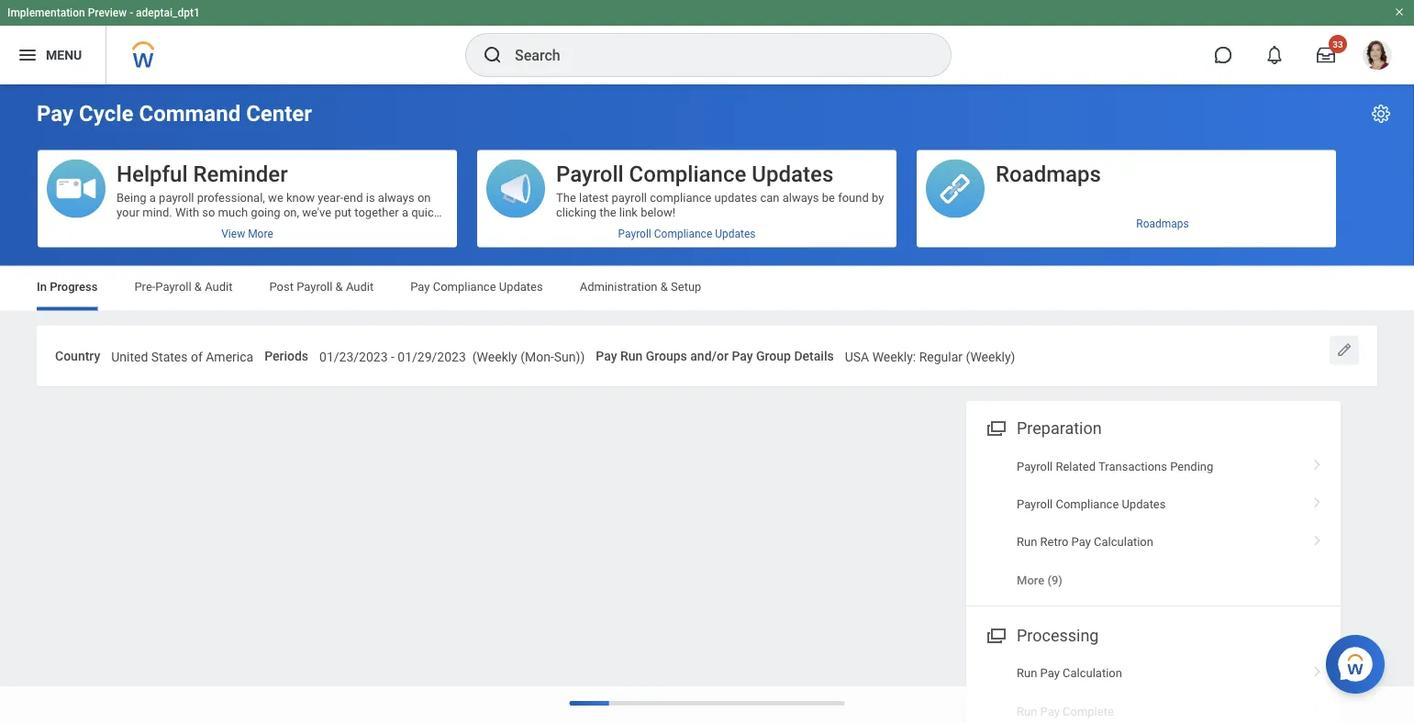 Task type: vqa. For each thing, say whether or not it's contained in the screenshot.
know at the left top
yes



Task type: locate. For each thing, give the bounding box(es) containing it.
more (9) button
[[1017, 572, 1063, 589]]

audit down down!
[[205, 280, 233, 294]]

-
[[130, 6, 133, 19], [391, 349, 395, 364]]

latest
[[579, 190, 609, 204]]

2 your from the top
[[117, 235, 140, 248]]

2 & from the left
[[336, 280, 343, 294]]

inbox large image
[[1317, 46, 1336, 64]]

edit image
[[1336, 341, 1354, 359]]

calculation up more (9) link
[[1094, 535, 1154, 549]]

compliance up periods element
[[433, 280, 496, 294]]

run for run pay calculation
[[1017, 666, 1038, 680]]

run for run pay complete
[[1017, 704, 1038, 718]]

- right preview
[[130, 6, 133, 19]]

pay left "group"
[[732, 348, 753, 364]]

pay
[[37, 101, 74, 127], [411, 280, 430, 294], [596, 348, 617, 364], [732, 348, 753, 364], [1072, 535, 1091, 549], [1041, 666, 1060, 680], [1041, 704, 1060, 718]]

0 vertical spatial payroll compliance updates link
[[477, 220, 897, 247]]

implementation
[[7, 6, 85, 19]]

end
[[343, 190, 363, 204]]

run pay calculation link
[[967, 655, 1341, 693]]

1 vertical spatial payroll compliance updates link
[[967, 485, 1341, 523]]

the latest payroll compliance updates can always be found by clicking the link below!
[[556, 190, 884, 219]]

a up mind.
[[149, 190, 156, 204]]

(mon-
[[521, 349, 554, 364]]

- inside text field
[[391, 349, 395, 364]]

1 vertical spatial calculation
[[1063, 666, 1123, 680]]

the
[[556, 190, 576, 204]]

1 vertical spatial -
[[391, 349, 395, 364]]

run
[[621, 348, 643, 364], [1017, 535, 1038, 549], [1017, 666, 1038, 680], [1017, 704, 1038, 718]]

together
[[355, 205, 399, 219]]

menu group image
[[983, 622, 1008, 647]]

1 horizontal spatial &
[[336, 280, 343, 294]]

compliance up the run retro pay calculation at right
[[1056, 497, 1119, 511]]

payroll right the post at top
[[297, 280, 333, 294]]

1 & from the left
[[194, 280, 202, 294]]

chevron right image inside run pay calculation link
[[1306, 660, 1330, 678]]

justify image
[[17, 44, 39, 66]]

1 chevron right image from the top
[[1306, 491, 1330, 509]]

0 horizontal spatial &
[[194, 280, 202, 294]]

0 vertical spatial chevron right image
[[1306, 491, 1330, 509]]

1 horizontal spatial payroll
[[612, 190, 647, 204]]

0 vertical spatial -
[[130, 6, 133, 19]]

1 vertical spatial roadmaps
[[1137, 218, 1190, 230]]

chevron right image
[[1306, 491, 1330, 509], [1306, 529, 1330, 547]]

1 chevron right image from the top
[[1306, 453, 1330, 471]]

a up 'help'
[[402, 205, 409, 219]]

1 horizontal spatial roadmaps
[[1137, 218, 1190, 230]]

1 payroll from the left
[[159, 190, 194, 204]]

0 horizontal spatial payroll
[[159, 190, 194, 204]]

run down the run pay calculation at the bottom right
[[1017, 704, 1038, 718]]

audit for post payroll & audit
[[346, 280, 374, 294]]

0 vertical spatial of
[[223, 220, 234, 234]]

so
[[202, 205, 215, 219]]

compliance inside list
[[1056, 497, 1119, 511]]

& left setup
[[661, 280, 668, 294]]

&
[[194, 280, 202, 294], [336, 280, 343, 294], [661, 280, 668, 294]]

0 vertical spatial a
[[149, 190, 156, 204]]

chevron right image for processing
[[1306, 660, 1330, 678]]

in progress
[[37, 280, 98, 294]]

run pay complete
[[1017, 704, 1114, 718]]

payroll inside the latest payroll compliance updates can always be found by clicking the link below!
[[612, 190, 647, 204]]

group
[[757, 348, 791, 364]]

2 vertical spatial chevron right image
[[1306, 698, 1330, 716]]

2 to from the left
[[377, 220, 388, 234]]

payroll related transactions pending link
[[967, 447, 1341, 485]]

1 horizontal spatial a
[[402, 205, 409, 219]]

1 vertical spatial payroll compliance updates
[[618, 227, 756, 240]]

and/or
[[691, 348, 729, 364]]

1 horizontal spatial of
[[223, 220, 234, 234]]

calculation up complete
[[1063, 666, 1123, 680]]

center
[[246, 101, 312, 127]]

your down the video
[[117, 235, 140, 248]]

calculation inside run pay calculation link
[[1063, 666, 1123, 680]]

& right the post at top
[[336, 280, 343, 294]]

roadmaps inside roadmaps button
[[996, 161, 1102, 187]]

1 horizontal spatial payroll compliance updates link
[[967, 485, 1341, 523]]

configure this page image
[[1371, 103, 1393, 125]]

found
[[838, 190, 869, 204]]

always left be
[[783, 190, 819, 204]]

1 vertical spatial of
[[191, 349, 203, 364]]

we've
[[302, 205, 332, 219]]

& down down!
[[194, 280, 202, 294]]

tab list
[[18, 267, 1396, 311]]

0 vertical spatial your
[[117, 205, 140, 219]]

always
[[378, 190, 415, 204], [783, 190, 819, 204]]

payroll
[[556, 161, 624, 187], [618, 227, 652, 240], [155, 280, 192, 294], [297, 280, 333, 294], [1017, 459, 1053, 473], [1017, 497, 1053, 511]]

1 vertical spatial a
[[402, 205, 409, 219]]

roadmaps link
[[917, 210, 1337, 238]]

america
[[206, 349, 253, 364]]

chevron right image for run retro pay calculation
[[1306, 529, 1330, 547]]

2 chevron right image from the top
[[1306, 660, 1330, 678]]

USA Weekly: Regular (Weekly) text field
[[845, 338, 1016, 370]]

can
[[761, 190, 780, 204]]

1 audit from the left
[[205, 280, 233, 294]]

1 always from the left
[[378, 190, 415, 204]]

compliance
[[629, 161, 747, 187], [654, 227, 713, 240], [433, 280, 496, 294], [1056, 497, 1119, 511]]

of inside being a payroll professional, we know year-end is always on your mind. with so much going on, we've put together a quick video to remind you of some important concepts to help keep your stress down!
[[223, 220, 234, 234]]

1 horizontal spatial -
[[391, 349, 395, 364]]

run pay calculation
[[1017, 666, 1123, 680]]

mind.
[[143, 205, 172, 219]]

always inside being a payroll professional, we know year-end is always on your mind. with so much going on, we've put together a quick video to remind you of some important concepts to help keep your stress down!
[[378, 190, 415, 204]]

payroll compliance updates link down below!
[[477, 220, 897, 247]]

pay left complete
[[1041, 704, 1060, 718]]

details
[[794, 348, 834, 364]]

payroll compliance updates up the run retro pay calculation at right
[[1017, 497, 1166, 511]]

payroll compliance updates
[[556, 161, 834, 187], [618, 227, 756, 240], [1017, 497, 1166, 511]]

0 vertical spatial roadmaps
[[996, 161, 1102, 187]]

payroll compliance updates down below!
[[618, 227, 756, 240]]

3 chevron right image from the top
[[1306, 698, 1330, 716]]

payroll compliance updates up compliance
[[556, 161, 834, 187]]

progress
[[50, 280, 98, 294]]

link
[[620, 205, 638, 219]]

33 button
[[1306, 35, 1348, 75]]

& for pre-payroll & audit
[[194, 280, 202, 294]]

payroll up link
[[612, 190, 647, 204]]

- right 01/23/2023
[[391, 349, 395, 364]]

being
[[117, 190, 147, 204]]

0 horizontal spatial always
[[378, 190, 415, 204]]

1 horizontal spatial audit
[[346, 280, 374, 294]]

2 chevron right image from the top
[[1306, 529, 1330, 547]]

1 vertical spatial your
[[117, 235, 140, 248]]

chevron right image
[[1306, 453, 1330, 471], [1306, 660, 1330, 678], [1306, 698, 1330, 716]]

0 vertical spatial calculation
[[1094, 535, 1154, 549]]

to down together
[[377, 220, 388, 234]]

audit
[[205, 280, 233, 294], [346, 280, 374, 294]]

chevron right image for preparation
[[1306, 453, 1330, 471]]

regular
[[920, 349, 963, 364]]

2 always from the left
[[783, 190, 819, 204]]

video
[[117, 220, 145, 234]]

concepts
[[325, 220, 374, 234]]

keep
[[416, 220, 441, 234]]

updates down the latest payroll compliance updates can always be found by clicking the link below!
[[715, 227, 756, 240]]

roadmaps
[[996, 161, 1102, 187], [1137, 218, 1190, 230]]

run left groups
[[621, 348, 643, 364]]

1 vertical spatial chevron right image
[[1306, 660, 1330, 678]]

payroll up the with
[[159, 190, 194, 204]]

of right states
[[191, 349, 203, 364]]

2 payroll from the left
[[612, 190, 647, 204]]

2 horizontal spatial &
[[661, 280, 668, 294]]

your up the video
[[117, 205, 140, 219]]

compliance up compliance
[[629, 161, 747, 187]]

2 audit from the left
[[346, 280, 374, 294]]

payroll compliance updates link down transactions
[[967, 485, 1341, 523]]

1 vertical spatial list
[[967, 655, 1341, 723]]

to
[[148, 220, 159, 234], [377, 220, 388, 234]]

1 horizontal spatial to
[[377, 220, 388, 234]]

main content
[[0, 84, 1415, 723]]

1 vertical spatial chevron right image
[[1306, 529, 1330, 547]]

transactions
[[1099, 459, 1168, 473]]

payroll up the retro
[[1017, 497, 1053, 511]]

payroll compliance updates link
[[477, 220, 897, 247], [967, 485, 1341, 523]]

list for preparation
[[967, 447, 1341, 600]]

list
[[967, 447, 1341, 600], [967, 655, 1341, 723]]

tab list containing in progress
[[18, 267, 1396, 311]]

groups
[[646, 348, 687, 364]]

a
[[149, 190, 156, 204], [402, 205, 409, 219]]

pay run groups and/or pay group details element
[[845, 337, 1016, 371]]

0 horizontal spatial audit
[[205, 280, 233, 294]]

updates
[[752, 161, 834, 187], [715, 227, 756, 240], [499, 280, 543, 294], [1122, 497, 1166, 511]]

list containing run pay calculation
[[967, 655, 1341, 723]]

down!
[[178, 235, 210, 248]]

payroll
[[159, 190, 194, 204], [612, 190, 647, 204]]

run down processing
[[1017, 666, 1038, 680]]

0 horizontal spatial of
[[191, 349, 203, 364]]

list containing payroll related transactions pending
[[967, 447, 1341, 600]]

be
[[822, 190, 835, 204]]

1 horizontal spatial always
[[783, 190, 819, 204]]

of down much
[[223, 220, 234, 234]]

roadmaps button
[[917, 150, 1337, 219]]

periods element
[[320, 337, 585, 371]]

0 horizontal spatial roadmaps
[[996, 161, 1102, 187]]

audit down concepts
[[346, 280, 374, 294]]

the
[[600, 205, 617, 219]]

to down mind.
[[148, 220, 159, 234]]

chevron right image inside run retro pay calculation link
[[1306, 529, 1330, 547]]

run left the retro
[[1017, 535, 1038, 549]]

pay down keep
[[411, 280, 430, 294]]

some
[[237, 220, 267, 234]]

close environment banner image
[[1394, 6, 1405, 17]]

chevron right image inside the payroll related transactions pending link
[[1306, 453, 1330, 471]]

0 horizontal spatial a
[[149, 190, 156, 204]]

0 vertical spatial chevron right image
[[1306, 453, 1330, 471]]

1 list from the top
[[967, 447, 1341, 600]]

0 vertical spatial payroll compliance updates
[[556, 161, 834, 187]]

run retro pay calculation link
[[967, 523, 1341, 561]]

is
[[366, 190, 375, 204]]

0 horizontal spatial to
[[148, 220, 159, 234]]

help
[[390, 220, 413, 234]]

payroll for payroll
[[612, 190, 647, 204]]

Search Workday  search field
[[515, 35, 913, 75]]

country element
[[111, 337, 253, 371]]

0 vertical spatial list
[[967, 447, 1341, 600]]

payroll inside being a payroll professional, we know year-end is always on your mind. with so much going on, we've put together a quick video to remind you of some important concepts to help keep your stress down!
[[159, 190, 194, 204]]

know
[[286, 190, 315, 204]]

administration
[[580, 280, 658, 294]]

2 list from the top
[[967, 655, 1341, 723]]

0 horizontal spatial -
[[130, 6, 133, 19]]

always up together
[[378, 190, 415, 204]]



Task type: describe. For each thing, give the bounding box(es) containing it.
professional,
[[197, 190, 265, 204]]

calculation inside run retro pay calculation link
[[1094, 535, 1154, 549]]

roadmaps inside roadmaps 'link'
[[1137, 218, 1190, 230]]

compliance down below!
[[654, 227, 713, 240]]

(weekly
[[472, 349, 518, 364]]

you
[[201, 220, 220, 234]]

command
[[139, 101, 241, 127]]

updates down the payroll related transactions pending link
[[1122, 497, 1166, 511]]

below!
[[641, 205, 676, 219]]

united states of america
[[111, 349, 253, 364]]

1 to from the left
[[148, 220, 159, 234]]

retro
[[1041, 535, 1069, 549]]

pay right sun))
[[596, 348, 617, 364]]

menu
[[46, 47, 82, 63]]

run for run retro pay calculation
[[1017, 535, 1038, 549]]

0 horizontal spatial payroll compliance updates link
[[477, 220, 897, 247]]

menu banner
[[0, 0, 1415, 84]]

pay compliance updates
[[411, 280, 543, 294]]

run retro pay calculation
[[1017, 535, 1154, 549]]

post payroll & audit
[[269, 280, 374, 294]]

pre-payroll & audit
[[134, 280, 233, 294]]

United States of America text field
[[111, 338, 253, 370]]

run pay complete link
[[967, 693, 1341, 723]]

of inside text box
[[191, 349, 203, 364]]

processing
[[1017, 626, 1099, 646]]

01/23/2023 - 01/29/2023  (weekly (mon-sun))
[[320, 349, 585, 364]]

states
[[151, 349, 188, 364]]

setup
[[671, 280, 702, 294]]

being a payroll professional, we know year-end is always on your mind. with so much going on, we've put together a quick video to remind you of some important concepts to help keep your stress down!
[[117, 190, 441, 248]]

year-
[[318, 190, 343, 204]]

pay down processing
[[1041, 666, 1060, 680]]

implementation preview -   adeptai_dpt1
[[7, 6, 200, 19]]

chevron right image inside the run pay complete link
[[1306, 698, 1330, 716]]

more (9)
[[1017, 574, 1063, 588]]

country
[[55, 348, 100, 364]]

more (9) link
[[967, 561, 1341, 600]]

2 vertical spatial payroll compliance updates
[[1017, 497, 1166, 511]]

- inside 'menu' banner
[[130, 6, 133, 19]]

compliance inside tab list
[[433, 280, 496, 294]]

chevron right image for payroll compliance updates
[[1306, 491, 1330, 509]]

periods
[[265, 348, 309, 364]]

pay cycle command center
[[37, 101, 312, 127]]

pre-
[[134, 280, 155, 294]]

important
[[270, 220, 322, 234]]

administration & setup
[[580, 280, 702, 294]]

weekly:
[[873, 349, 916, 364]]

pay run groups and/or pay group details
[[596, 348, 834, 364]]

reminder
[[193, 161, 288, 187]]

payroll for helpful
[[159, 190, 194, 204]]

with
[[175, 205, 199, 219]]

adeptai_dpt1
[[136, 6, 200, 19]]

3 & from the left
[[661, 280, 668, 294]]

sun))
[[554, 349, 585, 364]]

much
[[218, 205, 248, 219]]

payroll down link
[[618, 227, 652, 240]]

compliance
[[650, 190, 712, 204]]

clicking
[[556, 205, 597, 219]]

payroll down stress
[[155, 280, 192, 294]]

post
[[269, 280, 294, 294]]

payroll related transactions pending
[[1017, 459, 1214, 473]]

list for processing
[[967, 655, 1341, 723]]

related
[[1056, 459, 1096, 473]]

preview
[[88, 6, 127, 19]]

usa weekly: regular (weekly)
[[845, 349, 1016, 364]]

menu group image
[[983, 415, 1008, 440]]

profile logan mcneil image
[[1363, 40, 1393, 74]]

pending
[[1171, 459, 1214, 473]]

audit for pre-payroll & audit
[[205, 280, 233, 294]]

main content containing pay cycle command center
[[0, 84, 1415, 723]]

(9)
[[1048, 574, 1063, 588]]

33
[[1333, 39, 1344, 50]]

payroll left related
[[1017, 459, 1053, 473]]

tab list inside main content
[[18, 267, 1396, 311]]

preparation
[[1017, 419, 1102, 439]]

always inside the latest payroll compliance updates can always be found by clicking the link below!
[[783, 190, 819, 204]]

01/23/2023 - 01/29/2023  (Weekly (Mon-Sun)) text field
[[320, 338, 585, 370]]

remind
[[162, 220, 199, 234]]

stress
[[143, 235, 175, 248]]

(weekly)
[[966, 349, 1016, 364]]

more
[[1017, 574, 1045, 588]]

complete
[[1063, 704, 1114, 718]]

search image
[[482, 44, 504, 66]]

1 your from the top
[[117, 205, 140, 219]]

put
[[335, 205, 352, 219]]

menu button
[[0, 26, 106, 84]]

on
[[418, 190, 431, 204]]

01/29/2023
[[398, 349, 466, 364]]

updates up can
[[752, 161, 834, 187]]

pay right the retro
[[1072, 535, 1091, 549]]

& for post payroll & audit
[[336, 280, 343, 294]]

quick
[[411, 205, 440, 219]]

on,
[[284, 205, 299, 219]]

we
[[268, 190, 283, 204]]

payroll up latest
[[556, 161, 624, 187]]

by
[[872, 190, 884, 204]]

helpful reminder
[[117, 161, 288, 187]]

pay left cycle
[[37, 101, 74, 127]]

updates up (mon-
[[499, 280, 543, 294]]

usa
[[845, 349, 870, 364]]

updates
[[715, 190, 758, 204]]

notifications large image
[[1266, 46, 1284, 64]]

going
[[251, 205, 281, 219]]



